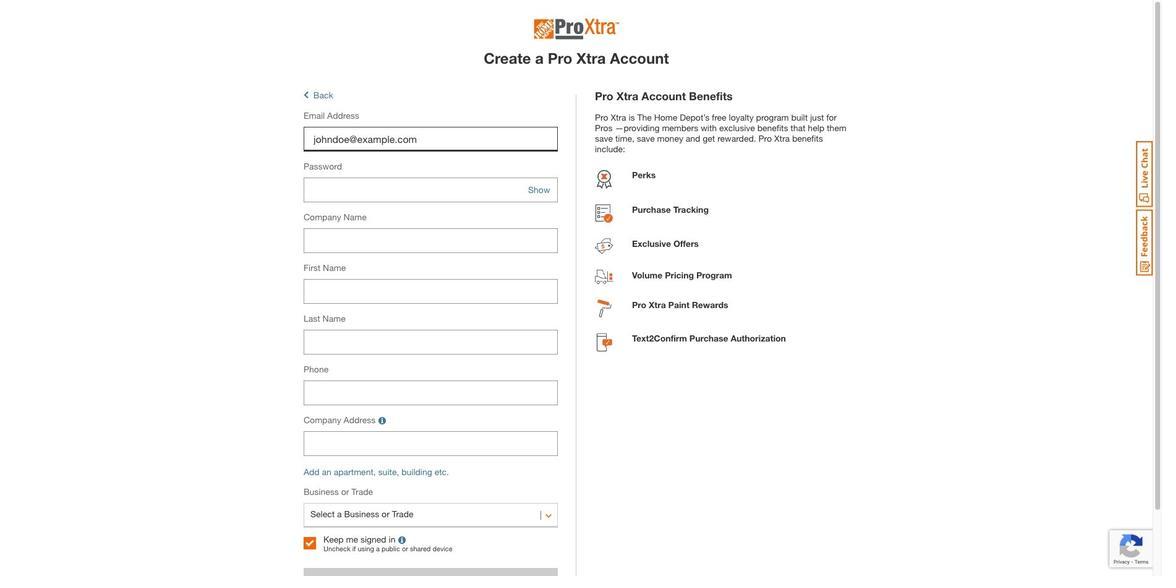 Task type: locate. For each thing, give the bounding box(es) containing it.
live chat image
[[1137, 141, 1153, 207]]

None text field
[[304, 229, 558, 253], [304, 330, 558, 355], [304, 381, 558, 406], [304, 432, 558, 456], [304, 229, 558, 253], [304, 330, 558, 355], [304, 381, 558, 406], [304, 432, 558, 456]]

None email field
[[304, 127, 558, 152]]

back arrow image
[[304, 90, 309, 100]]

volume image
[[595, 270, 614, 287]]

text2confirm image
[[597, 333, 612, 355]]

exclusive offers image
[[595, 238, 614, 258]]

None password field
[[304, 178, 558, 203]]

None text field
[[304, 279, 558, 304]]

tracking image
[[596, 204, 613, 226]]

paint rewards image
[[597, 300, 612, 321]]



Task type: describe. For each thing, give the bounding box(es) containing it.
perks image
[[595, 170, 614, 192]]

thd logo image
[[534, 19, 619, 43]]

feedback link image
[[1137, 209, 1153, 276]]



Task type: vqa. For each thing, say whether or not it's contained in the screenshot.
volume image
yes



